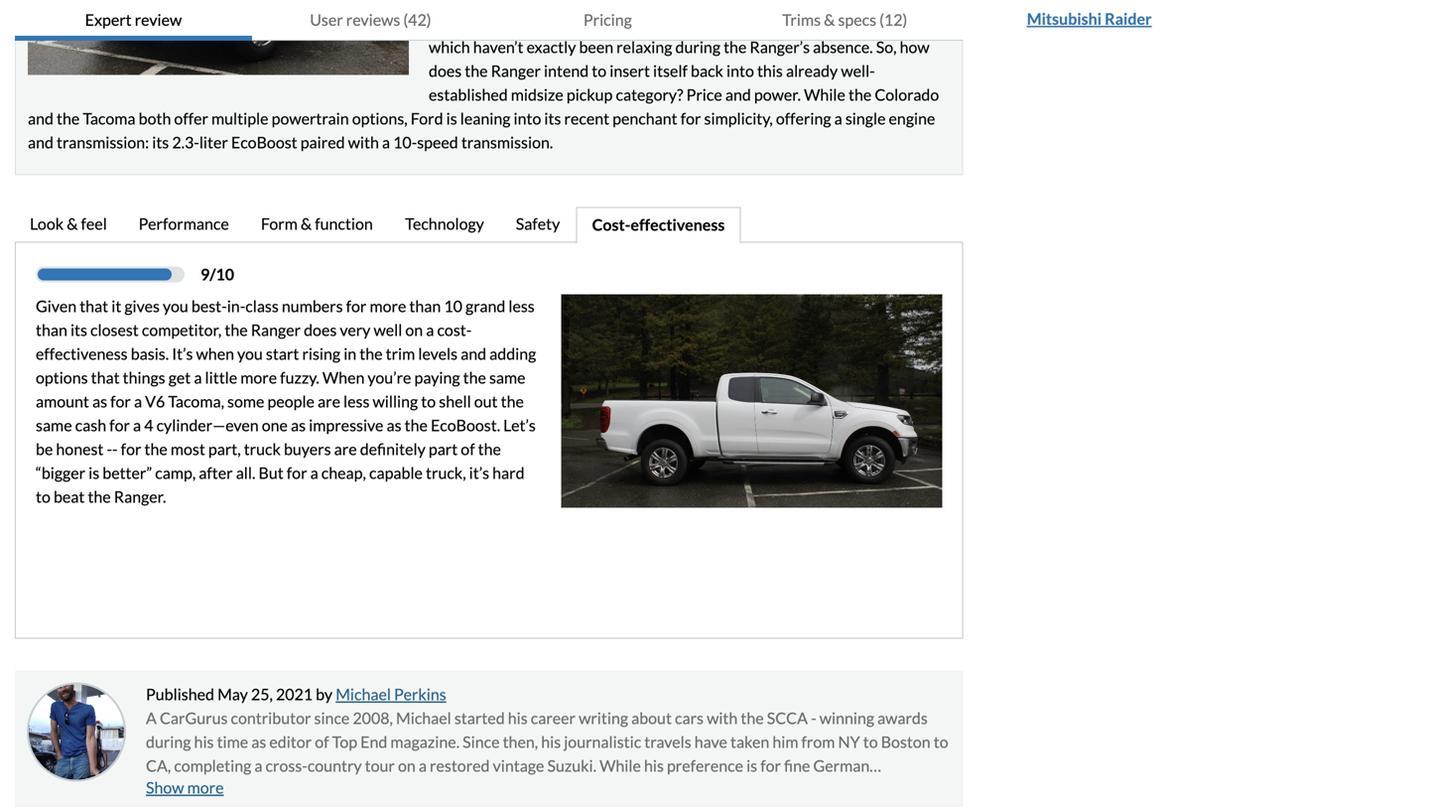 Task type: describe. For each thing, give the bounding box(es) containing it.
automobiles
[[146, 780, 232, 799]]

feel
[[81, 214, 107, 233]]

suzuki.
[[547, 756, 597, 775]]

2019 ford ranger test drive review summaryimage image
[[28, 0, 409, 75]]

then,
[[503, 732, 538, 752]]

safety
[[516, 214, 560, 233]]

user reviews (42) tab
[[252, 0, 489, 41]]

- up corvette
[[235, 780, 240, 799]]

truck,
[[426, 463, 466, 483]]

willing
[[373, 392, 418, 411]]

first
[[572, 780, 600, 799]]

trims & specs (12) tab
[[726, 0, 964, 41]]

around
[[805, 780, 855, 799]]

a left 4
[[133, 416, 141, 435]]

restored
[[430, 756, 490, 775]]

career
[[531, 708, 576, 728]]

1 vertical spatial are
[[334, 439, 357, 459]]

for up "very"
[[346, 296, 367, 316]]

his up automobile
[[644, 756, 664, 775]]

form
[[261, 214, 298, 233]]

contributor
[[231, 708, 311, 728]]

options
[[36, 368, 88, 387]]

when
[[196, 344, 234, 363]]

michael for perkins
[[336, 685, 391, 704]]

a down buyers
[[310, 463, 318, 483]]

have
[[695, 732, 728, 752]]

review
[[135, 10, 182, 29]]

be
[[36, 439, 53, 459]]

part,
[[208, 439, 241, 459]]

by
[[316, 685, 333, 704]]

a cargurus contributor since 2008, michael started his career writing about cars with the scca - winning awards during his time as editor of top end magazine. since then, his journalistic travels have taken him from ny to boston to ca, completing a cross-country tour on a restored vintage suzuki. while his preference is for fine german automobiles - and the extra leg room they so often afford - his first automobile memories center around impromptu mustang vs. corvette races down the local highway, in the backseat of his father's latest acquisition.
[[146, 708, 949, 807]]

better"
[[103, 463, 152, 483]]

little
[[205, 368, 237, 387]]

the down willing
[[405, 416, 428, 435]]

people
[[268, 392, 315, 411]]

mitsubishi raider
[[1027, 9, 1152, 28]]

show more button
[[146, 778, 224, 797]]

since
[[463, 732, 500, 752]]

cylinder—even
[[156, 416, 259, 435]]

for inside a cargurus contributor since 2008, michael started his career writing about cars with the scca - winning awards during his time as editor of top end magazine. since then, his journalistic travels have taken him from ny to boston to ca, completing a cross-country tour on a restored vintage suzuki. while his preference is for fine german automobiles - and the extra leg room they so often afford - his first automobile memories center around impromptu mustang vs. corvette races down the local highway, in the backseat of his father's latest acquisition.
[[761, 756, 781, 775]]

vs.
[[210, 804, 229, 807]]

in inside given that it gives you best-in-class numbers for more than 10 grand less than its closest competitor, the ranger does very well on a cost- effectiveness basis. it's when you start rising in the trim levels and adding options that things get a little more fuzzy. when you're paying the same amount as for a v6 tacoma, some people are less willing to shell out the same cash for a 4 cylinder—even one as impressive as the ecoboost. let's be honest -- for the most part, truck buyers are definitely part of the "bigger is better" camp, after all. but for a cheap, capable truck, it's hard to beat the ranger.
[[344, 344, 357, 363]]

get
[[168, 368, 191, 387]]

let's
[[503, 416, 536, 435]]

while
[[600, 756, 641, 775]]

highway,
[[441, 804, 501, 807]]

with
[[707, 708, 738, 728]]

and inside a cargurus contributor since 2008, michael started his career writing about cars with the scca - winning awards during his time as editor of top end magazine. since then, his journalistic travels have taken him from ny to boston to ca, completing a cross-country tour on a restored vintage suzuki. while his preference is for fine german automobiles - and the extra leg room they so often afford - his first automobile memories center around impromptu mustang vs. corvette races down the local highway, in the backseat of his father's latest acquisition.
[[243, 780, 269, 799]]

as right the one
[[291, 416, 306, 435]]

2008,
[[353, 708, 393, 728]]

well
[[374, 320, 402, 340]]

mitsubishi raider link
[[1027, 7, 1152, 31]]

to right boston
[[934, 732, 949, 752]]

the down 4
[[144, 439, 168, 459]]

show
[[146, 778, 184, 797]]

effectiveness inside cost-effectiveness tab
[[631, 215, 725, 234]]

25,
[[251, 685, 273, 704]]

1 vertical spatial more
[[240, 368, 277, 387]]

form & function
[[261, 214, 373, 233]]

- up from
[[811, 708, 817, 728]]

0 vertical spatial more
[[370, 296, 406, 316]]

so
[[435, 780, 451, 799]]

the down room in the bottom left of the page
[[379, 804, 402, 807]]

mustang
[[146, 804, 207, 807]]

latest
[[707, 804, 747, 807]]

safety tab
[[501, 207, 576, 244]]

a right get
[[194, 368, 202, 387]]

ecoboost.
[[431, 416, 500, 435]]

4
[[144, 416, 153, 435]]

him
[[773, 732, 799, 752]]

extra
[[298, 780, 334, 799]]

1 vertical spatial that
[[91, 368, 120, 387]]

michael for started
[[396, 708, 451, 728]]

honest
[[56, 439, 104, 459]]

expert review tab
[[15, 0, 252, 41]]

0 vertical spatial than
[[409, 296, 441, 316]]

things
[[123, 368, 165, 387]]

started
[[455, 708, 505, 728]]

v6
[[145, 392, 165, 411]]

awards
[[878, 708, 928, 728]]

room
[[361, 780, 398, 799]]

the down the afford
[[520, 804, 543, 807]]

cross-
[[266, 756, 308, 775]]

2021
[[276, 685, 313, 704]]

fuzzy.
[[280, 368, 319, 387]]

user
[[310, 10, 343, 29]]

& for form
[[301, 214, 312, 233]]

all.
[[236, 463, 256, 483]]

a left cost- on the top left
[[426, 320, 434, 340]]

& for look
[[67, 214, 78, 233]]

tacoma,
[[168, 392, 224, 411]]

as up cash
[[92, 392, 107, 411]]

to left beat
[[36, 487, 50, 506]]

end
[[361, 732, 387, 752]]

the up it's
[[478, 439, 501, 459]]

to down paying
[[421, 392, 436, 411]]

pricing tab
[[489, 0, 726, 41]]

for right cash
[[109, 416, 130, 435]]

mitsubishi
[[1027, 9, 1102, 28]]

top
[[332, 732, 357, 752]]

camp,
[[155, 463, 196, 483]]

2 vertical spatial of
[[611, 804, 625, 807]]

from
[[802, 732, 835, 752]]

about
[[631, 708, 672, 728]]

cost-effectiveness tab
[[576, 207, 741, 244]]

grand
[[466, 296, 506, 316]]

10 inside given that it gives you best-in-class numbers for more than 10 grand less than its closest competitor, the ranger does very well on a cost- effectiveness basis. it's when you start rising in the trim levels and adding options that things get a little more fuzzy. when you're paying the same amount as for a v6 tacoma, some people are less willing to shell out the same cash for a 4 cylinder—even one as impressive as the ecoboost. let's be honest -- for the most part, truck buyers are definitely part of the "bigger is better" camp, after all. but for a cheap, capable truck, it's hard to beat the ranger.
[[444, 296, 463, 316]]

the down in-
[[225, 320, 248, 340]]

part
[[429, 439, 458, 459]]

user reviews (42)
[[310, 10, 431, 29]]

country
[[308, 756, 362, 775]]

levels
[[418, 344, 458, 363]]

journalistic
[[564, 732, 641, 752]]

tab panel containing 9
[[15, 242, 964, 639]]

most
[[171, 439, 205, 459]]

magazine.
[[391, 732, 460, 752]]

rising
[[302, 344, 341, 363]]

memories
[[685, 780, 754, 799]]

it's
[[172, 344, 193, 363]]

out
[[474, 392, 498, 411]]

his down automobile
[[628, 804, 648, 807]]

some
[[227, 392, 264, 411]]

his up "backseat"
[[549, 780, 569, 799]]

for right but in the bottom of the page
[[287, 463, 307, 483]]

& for trims
[[824, 10, 835, 29]]

0 vertical spatial you
[[163, 296, 188, 316]]

closest
[[90, 320, 139, 340]]

leg
[[337, 780, 358, 799]]



Task type: vqa. For each thing, say whether or not it's contained in the screenshot.
Dealer
no



Task type: locate. For each thing, give the bounding box(es) containing it.
9 / 10
[[201, 265, 234, 284]]

as inside a cargurus contributor since 2008, michael started his career writing about cars with the scca - winning awards during his time as editor of top end magazine. since then, his journalistic travels have taken him from ny to boston to ca, completing a cross-country tour on a restored vintage suzuki. while his preference is for fine german automobiles - and the extra leg room they so often afford - his first automobile memories center around impromptu mustang vs. corvette races down the local highway, in the backseat of his father's latest acquisition.
[[251, 732, 266, 752]]

1 vertical spatial less
[[344, 392, 370, 411]]

0 vertical spatial in
[[344, 344, 357, 363]]

and inside given that it gives you best-in-class numbers for more than 10 grand less than its closest competitor, the ranger does very well on a cost- effectiveness basis. it's when you start rising in the trim levels and adding options that things get a little more fuzzy. when you're paying the same amount as for a v6 tacoma, some people are less willing to shell out the same cash for a 4 cylinder—even one as impressive as the ecoboost. let's be honest -- for the most part, truck buyers are definitely part of the "bigger is better" camp, after all. but for a cheap, capable truck, it's hard to beat the ranger.
[[461, 344, 486, 363]]

less up 'impressive'
[[344, 392, 370, 411]]

you left start
[[237, 344, 263, 363]]

cost-effectiveness
[[592, 215, 725, 234]]

his down career
[[541, 732, 561, 752]]

than
[[409, 296, 441, 316], [36, 320, 67, 340]]

1 tab list from the top
[[15, 0, 964, 41]]

2 vertical spatial more
[[187, 778, 224, 797]]

competitor,
[[142, 320, 222, 340]]

his up the completing
[[194, 732, 214, 752]]

german
[[814, 756, 870, 775]]

a left cross-
[[254, 756, 263, 775]]

is down taken
[[747, 756, 758, 775]]

are down when
[[318, 392, 340, 411]]

are down 'impressive'
[[334, 439, 357, 459]]

published may 25, 2021 by michael perkins
[[146, 685, 446, 704]]

winning
[[820, 708, 875, 728]]

1 horizontal spatial same
[[489, 368, 526, 387]]

best-
[[191, 296, 227, 316]]

0 horizontal spatial same
[[36, 416, 72, 435]]

& left specs
[[824, 10, 835, 29]]

2 horizontal spatial of
[[611, 804, 625, 807]]

in down "very"
[[344, 344, 357, 363]]

0 vertical spatial that
[[80, 296, 108, 316]]

show more
[[146, 778, 224, 797]]

1 horizontal spatial &
[[301, 214, 312, 233]]

1 vertical spatial same
[[36, 416, 72, 435]]

very
[[340, 320, 371, 340]]

1 vertical spatial and
[[243, 780, 269, 799]]

center
[[757, 780, 802, 799]]

the
[[225, 320, 248, 340], [360, 344, 383, 363], [463, 368, 486, 387], [501, 392, 524, 411], [405, 416, 428, 435], [144, 439, 168, 459], [478, 439, 501, 459], [88, 487, 111, 506], [741, 708, 764, 728], [272, 780, 295, 799], [379, 804, 402, 807], [520, 804, 543, 807]]

writing
[[579, 708, 628, 728]]

published
[[146, 685, 214, 704]]

1 horizontal spatial you
[[237, 344, 263, 363]]

reviews
[[346, 10, 400, 29]]

in inside a cargurus contributor since 2008, michael started his career writing about cars with the scca - winning awards during his time as editor of top end magazine. since then, his journalistic travels have taken him from ny to boston to ca, completing a cross-country tour on a restored vintage suzuki. while his preference is for fine german automobiles - and the extra leg room they so often afford - his first automobile memories center around impromptu mustang vs. corvette races down the local highway, in the backseat of his father's latest acquisition.
[[504, 804, 517, 807]]

a left v6
[[134, 392, 142, 411]]

local
[[405, 804, 438, 807]]

less right grand
[[509, 296, 535, 316]]

is inside given that it gives you best-in-class numbers for more than 10 grand less than its closest competitor, the ranger does very well on a cost- effectiveness basis. it's when you start rising in the trim levels and adding options that things get a little more fuzzy. when you're paying the same amount as for a v6 tacoma, some people are less willing to shell out the same cash for a 4 cylinder—even one as impressive as the ecoboost. let's be honest -- for the most part, truck buyers are definitely part of the "bigger is better" camp, after all. but for a cheap, capable truck, it's hard to beat the ranger.
[[88, 463, 99, 483]]

it
[[111, 296, 121, 316]]

for up center
[[761, 756, 781, 775]]

numbers
[[282, 296, 343, 316]]

& left feel
[[67, 214, 78, 233]]

paying
[[414, 368, 460, 387]]

1 horizontal spatial more
[[240, 368, 277, 387]]

as up definitely
[[387, 416, 402, 435]]

1 horizontal spatial of
[[461, 439, 475, 459]]

michael inside a cargurus contributor since 2008, michael started his career writing about cars with the scca - winning awards during his time as editor of top end magazine. since then, his journalistic travels have taken him from ny to boston to ca, completing a cross-country tour on a restored vintage suzuki. while his preference is for fine german automobiles - and the extra leg room they so often afford - his first automobile memories center around impromptu mustang vs. corvette races down the local highway, in the backseat of his father's latest acquisition.
[[396, 708, 451, 728]]

1 horizontal spatial 10
[[444, 296, 463, 316]]

same
[[489, 368, 526, 387], [36, 416, 72, 435]]

you're
[[368, 368, 411, 387]]

1 horizontal spatial less
[[509, 296, 535, 316]]

to right ny
[[863, 732, 878, 752]]

1 vertical spatial is
[[747, 756, 758, 775]]

1 horizontal spatial is
[[747, 756, 758, 775]]

1 vertical spatial on
[[398, 756, 416, 775]]

more
[[370, 296, 406, 316], [240, 368, 277, 387], [187, 778, 224, 797]]

2019 ford ranger test drive review costeffectivenessimage image
[[562, 294, 943, 508]]

the down cross-
[[272, 780, 295, 799]]

1 horizontal spatial than
[[409, 296, 441, 316]]

- right honest
[[107, 439, 112, 459]]

hard
[[493, 463, 525, 483]]

are
[[318, 392, 340, 411], [334, 439, 357, 459]]

of inside given that it gives you best-in-class numbers for more than 10 grand less than its closest competitor, the ranger does very well on a cost- effectiveness basis. it's when you start rising in the trim levels and adding options that things get a little more fuzzy. when you're paying the same amount as for a v6 tacoma, some people are less willing to shell out the same cash for a 4 cylinder—even one as impressive as the ecoboost. let's be honest -- for the most part, truck buyers are definitely part of the "bigger is better" camp, after all. but for a cheap, capable truck, it's hard to beat the ranger.
[[461, 439, 475, 459]]

boston
[[881, 732, 931, 752]]

the down "very"
[[360, 344, 383, 363]]

0 vertical spatial michael
[[336, 685, 391, 704]]

in down the afford
[[504, 804, 517, 807]]

0 vertical spatial on
[[405, 320, 423, 340]]

shell
[[439, 392, 471, 411]]

(12)
[[880, 10, 908, 29]]

on
[[405, 320, 423, 340], [398, 756, 416, 775]]

cost-
[[437, 320, 472, 340]]

for down things
[[110, 392, 131, 411]]

a down "magazine."
[[419, 756, 427, 775]]

ranger.
[[114, 487, 166, 506]]

&
[[824, 10, 835, 29], [67, 214, 78, 233], [301, 214, 312, 233]]

michael perkins automotive journalist image
[[27, 683, 126, 782]]

/
[[210, 265, 216, 284]]

1 vertical spatial of
[[315, 732, 329, 752]]

on up they
[[398, 756, 416, 775]]

trims
[[782, 10, 821, 29]]

michael up 2008,
[[336, 685, 391, 704]]

tab list containing look & feel
[[15, 207, 964, 244]]

- right the afford
[[540, 780, 546, 799]]

father's
[[651, 804, 704, 807]]

0 vertical spatial and
[[461, 344, 486, 363]]

for
[[346, 296, 367, 316], [110, 392, 131, 411], [109, 416, 130, 435], [121, 439, 141, 459], [287, 463, 307, 483], [761, 756, 781, 775]]

0 horizontal spatial more
[[187, 778, 224, 797]]

1 vertical spatial effectiveness
[[36, 344, 128, 363]]

does
[[304, 320, 337, 340]]

1 horizontal spatial in
[[504, 804, 517, 807]]

0 vertical spatial of
[[461, 439, 475, 459]]

his
[[508, 708, 528, 728], [194, 732, 214, 752], [541, 732, 561, 752], [644, 756, 664, 775], [549, 780, 569, 799], [628, 804, 648, 807]]

of down ecoboost.
[[461, 439, 475, 459]]

same down amount
[[36, 416, 72, 435]]

on inside a cargurus contributor since 2008, michael started his career writing about cars with the scca - winning awards during his time as editor of top end magazine. since then, his journalistic travels have taken him from ny to boston to ca, completing a cross-country tour on a restored vintage suzuki. while his preference is for fine german automobiles - and the extra leg room they so often afford - his first automobile memories center around impromptu mustang vs. corvette races down the local highway, in the backseat of his father's latest acquisition.
[[398, 756, 416, 775]]

the up taken
[[741, 708, 764, 728]]

is inside a cargurus contributor since 2008, michael started his career writing about cars with the scca - winning awards during his time as editor of top end magazine. since then, his journalistic travels have taken him from ny to boston to ca, completing a cross-country tour on a restored vintage suzuki. while his preference is for fine german automobiles - and the extra leg room they so often afford - his first automobile memories center around impromptu mustang vs. corvette races down the local highway, in the backseat of his father's latest acquisition.
[[747, 756, 758, 775]]

beat
[[54, 487, 85, 506]]

0 horizontal spatial michael
[[336, 685, 391, 704]]

of
[[461, 439, 475, 459], [315, 732, 329, 752], [611, 804, 625, 807]]

trim
[[386, 344, 415, 363]]

of down automobile
[[611, 804, 625, 807]]

its
[[70, 320, 87, 340]]

2 horizontal spatial &
[[824, 10, 835, 29]]

for up the better"
[[121, 439, 141, 459]]

michael up "magazine."
[[396, 708, 451, 728]]

more up well
[[370, 296, 406, 316]]

1 vertical spatial you
[[237, 344, 263, 363]]

adding
[[490, 344, 536, 363]]

10 right 9
[[216, 265, 234, 284]]

0 vertical spatial less
[[509, 296, 535, 316]]

0 vertical spatial effectiveness
[[631, 215, 725, 234]]

0 horizontal spatial you
[[163, 296, 188, 316]]

look & feel tab
[[15, 207, 124, 244]]

may
[[217, 685, 248, 704]]

1 horizontal spatial and
[[461, 344, 486, 363]]

fine
[[784, 756, 810, 775]]

his up then,
[[508, 708, 528, 728]]

2 horizontal spatial more
[[370, 296, 406, 316]]

class
[[245, 296, 279, 316]]

it's
[[469, 463, 489, 483]]

0 horizontal spatial 10
[[216, 265, 234, 284]]

& right "form" in the top left of the page
[[301, 214, 312, 233]]

definitely
[[360, 439, 426, 459]]

0 horizontal spatial in
[[344, 344, 357, 363]]

buyers
[[284, 439, 331, 459]]

0 horizontal spatial effectiveness
[[36, 344, 128, 363]]

and down cost- on the top left
[[461, 344, 486, 363]]

vintage
[[493, 756, 544, 775]]

on inside given that it gives you best-in-class numbers for more than 10 grand less than its closest competitor, the ranger does very well on a cost- effectiveness basis. it's when you start rising in the trim levels and adding options that things get a little more fuzzy. when you're paying the same amount as for a v6 tacoma, some people are less willing to shell out the same cash for a 4 cylinder—even one as impressive as the ecoboost. let's be honest -- for the most part, truck buyers are definitely part of the "bigger is better" camp, after all. but for a cheap, capable truck, it's hard to beat the ranger.
[[405, 320, 423, 340]]

to
[[421, 392, 436, 411], [36, 487, 50, 506], [863, 732, 878, 752], [934, 732, 949, 752]]

the right beat
[[88, 487, 111, 506]]

given
[[36, 296, 77, 316]]

0 horizontal spatial &
[[67, 214, 78, 233]]

as
[[92, 392, 107, 411], [291, 416, 306, 435], [387, 416, 402, 435], [251, 732, 266, 752]]

ny
[[838, 732, 860, 752]]

you up competitor,
[[163, 296, 188, 316]]

down
[[337, 804, 376, 807]]

the up out
[[463, 368, 486, 387]]

after
[[199, 463, 233, 483]]

since
[[314, 708, 350, 728]]

performance tab
[[124, 207, 246, 244]]

0 vertical spatial tab list
[[15, 0, 964, 41]]

of left top
[[315, 732, 329, 752]]

0 horizontal spatial less
[[344, 392, 370, 411]]

more up some
[[240, 368, 277, 387]]

1 horizontal spatial michael
[[396, 708, 451, 728]]

cars
[[675, 708, 704, 728]]

0 vertical spatial same
[[489, 368, 526, 387]]

cargurus
[[160, 708, 228, 728]]

in-
[[227, 296, 245, 316]]

than up cost- on the top left
[[409, 296, 441, 316]]

that left it
[[80, 296, 108, 316]]

more up vs.
[[187, 778, 224, 797]]

than down given
[[36, 320, 67, 340]]

0 vertical spatial are
[[318, 392, 340, 411]]

0 horizontal spatial and
[[243, 780, 269, 799]]

a
[[426, 320, 434, 340], [194, 368, 202, 387], [134, 392, 142, 411], [133, 416, 141, 435], [310, 463, 318, 483], [254, 756, 263, 775], [419, 756, 427, 775]]

tour
[[365, 756, 395, 775]]

one
[[262, 416, 288, 435]]

tab list containing expert review
[[15, 0, 964, 41]]

is down honest
[[88, 463, 99, 483]]

pricing
[[584, 10, 632, 29]]

1 horizontal spatial effectiveness
[[631, 215, 725, 234]]

ranger
[[251, 320, 301, 340]]

1 vertical spatial 10
[[444, 296, 463, 316]]

basis.
[[131, 344, 169, 363]]

form & function tab
[[246, 207, 390, 244]]

10
[[216, 265, 234, 284], [444, 296, 463, 316]]

specs
[[838, 10, 877, 29]]

travels
[[645, 732, 692, 752]]

and up corvette
[[243, 780, 269, 799]]

0 vertical spatial 10
[[216, 265, 234, 284]]

tab list
[[15, 0, 964, 41], [15, 207, 964, 244]]

1 vertical spatial than
[[36, 320, 67, 340]]

expert review
[[85, 10, 182, 29]]

tab panel
[[15, 242, 964, 639]]

gives
[[124, 296, 160, 316]]

editor
[[269, 732, 312, 752]]

when
[[322, 368, 365, 387]]

0 horizontal spatial is
[[88, 463, 99, 483]]

9
[[201, 265, 210, 284]]

effectiveness inside given that it gives you best-in-class numbers for more than 10 grand less than its closest competitor, the ranger does very well on a cost- effectiveness basis. it's when you start rising in the trim levels and adding options that things get a little more fuzzy. when you're paying the same amount as for a v6 tacoma, some people are less willing to shell out the same cash for a 4 cylinder—even one as impressive as the ecoboost. let's be honest -- for the most part, truck buyers are definitely part of the "bigger is better" camp, after all. but for a cheap, capable truck, it's hard to beat the ranger.
[[36, 344, 128, 363]]

1 vertical spatial michael
[[396, 708, 451, 728]]

time
[[217, 732, 248, 752]]

0 horizontal spatial than
[[36, 320, 67, 340]]

0 vertical spatial is
[[88, 463, 99, 483]]

1 vertical spatial tab list
[[15, 207, 964, 244]]

as right time
[[251, 732, 266, 752]]

that left things
[[91, 368, 120, 387]]

10 up cost- on the top left
[[444, 296, 463, 316]]

same down "adding" at the left top of page
[[489, 368, 526, 387]]

- up the better"
[[112, 439, 118, 459]]

cash
[[75, 416, 106, 435]]

0 horizontal spatial of
[[315, 732, 329, 752]]

technology tab
[[390, 207, 501, 244]]

2 tab list from the top
[[15, 207, 964, 244]]

look & feel
[[30, 214, 107, 233]]

on right well
[[405, 320, 423, 340]]

the up let's
[[501, 392, 524, 411]]

1 vertical spatial in
[[504, 804, 517, 807]]



